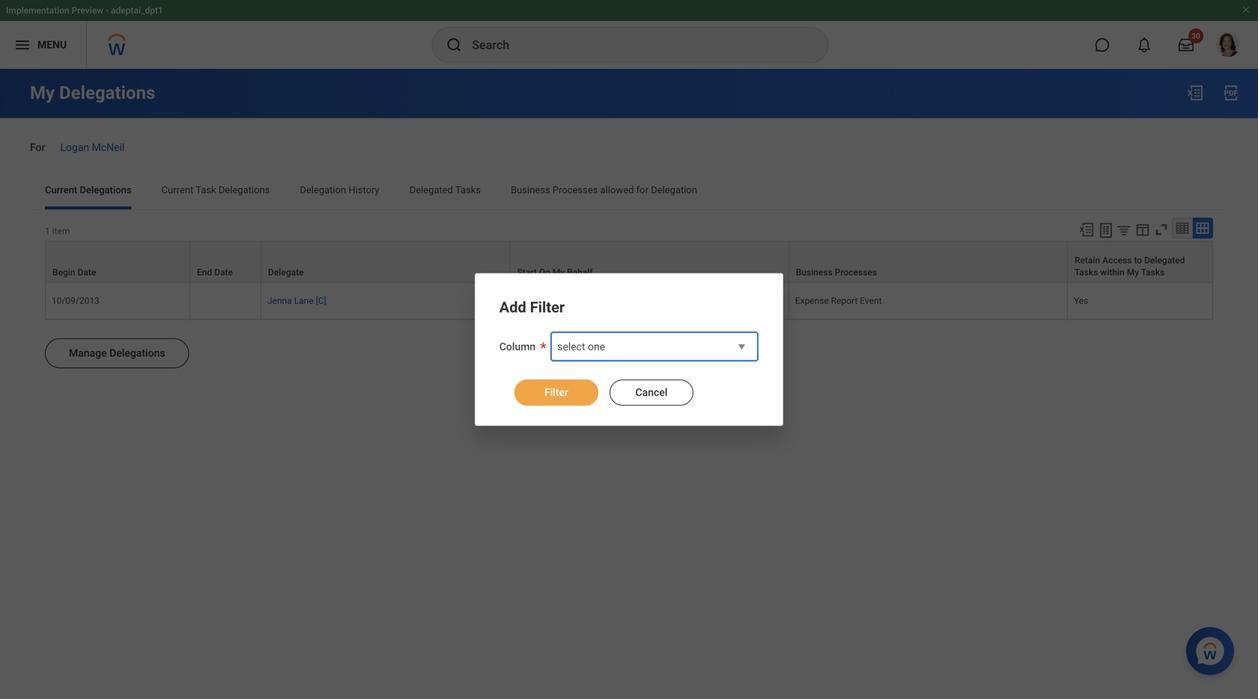 Task type: vqa. For each thing, say whether or not it's contained in the screenshot.
Manage Delegations button
yes



Task type: locate. For each thing, give the bounding box(es) containing it.
0 horizontal spatial report
[[581, 296, 608, 306]]

delegations
[[59, 82, 155, 103], [80, 184, 132, 195], [219, 184, 270, 195], [110, 347, 165, 359]]

business inside popup button
[[796, 267, 833, 278]]

delegation
[[300, 184, 346, 195], [651, 184, 698, 195]]

for
[[637, 184, 649, 195]]

history
[[349, 184, 380, 195]]

0 vertical spatial processes
[[553, 184, 598, 195]]

row
[[45, 241, 1214, 283], [45, 283, 1214, 319]]

retain access to delegated tasks within my tasks
[[1075, 255, 1186, 278]]

region
[[500, 368, 759, 407]]

delegate button
[[262, 242, 510, 282]]

delegated right history
[[410, 184, 453, 195]]

2 horizontal spatial my
[[1128, 267, 1140, 278]]

0 horizontal spatial delegation
[[300, 184, 346, 195]]

select one button
[[551, 332, 759, 363]]

1 vertical spatial delegated
[[1145, 255, 1186, 266]]

logan
[[60, 141, 89, 154]]

0 horizontal spatial business
[[511, 184, 551, 195]]

expense down business processes
[[796, 296, 829, 306]]

my
[[30, 82, 55, 103], [553, 267, 565, 278], [1128, 267, 1140, 278]]

0 horizontal spatial current
[[45, 184, 77, 195]]

1 item
[[45, 226, 70, 236]]

delegated
[[410, 184, 453, 195], [1145, 255, 1186, 266]]

delegated right to
[[1145, 255, 1186, 266]]

start
[[518, 267, 537, 278]]

1 current from the left
[[45, 184, 77, 195]]

1 vertical spatial processes
[[835, 267, 878, 278]]

retain access to delegated tasks within my tasks button
[[1069, 242, 1213, 282]]

business for business processes
[[796, 267, 833, 278]]

profile logan mcneil element
[[1208, 28, 1250, 61]]

0 horizontal spatial tasks
[[456, 184, 481, 195]]

start on my behalf button
[[511, 242, 789, 282]]

tasks
[[456, 184, 481, 195], [1075, 267, 1099, 278], [1142, 267, 1165, 278]]

0 horizontal spatial processes
[[553, 184, 598, 195]]

expense down start on my behalf
[[545, 296, 579, 306]]

cell
[[190, 283, 262, 319]]

1
[[45, 226, 50, 236]]

toolbar
[[1072, 218, 1214, 241]]

processes inside popup button
[[835, 267, 878, 278]]

delegate
[[268, 267, 304, 278]]

delegations for my delegations
[[59, 82, 155, 103]]

date inside popup button
[[78, 267, 96, 278]]

current
[[45, 184, 77, 195], [162, 184, 194, 195]]

1 horizontal spatial tasks
[[1075, 267, 1099, 278]]

date right end
[[214, 267, 233, 278]]

within
[[1101, 267, 1125, 278]]

1 date from the left
[[78, 267, 96, 278]]

2 horizontal spatial tasks
[[1142, 267, 1165, 278]]

delegations right manage
[[110, 347, 165, 359]]

my delegations
[[30, 82, 155, 103]]

1 horizontal spatial report
[[832, 296, 858, 306]]

0 horizontal spatial expense
[[545, 296, 579, 306]]

tab list
[[30, 173, 1229, 209]]

processes inside tab list
[[553, 184, 598, 195]]

expand table image
[[1196, 221, 1211, 235]]

manage delegations button
[[45, 338, 189, 368]]

expense
[[545, 296, 579, 306], [796, 296, 829, 306]]

delegation left history
[[300, 184, 346, 195]]

1 horizontal spatial processes
[[835, 267, 878, 278]]

task
[[196, 184, 216, 195]]

toolbar inside my delegations main content
[[1072, 218, 1214, 241]]

one
[[588, 341, 606, 353]]

my delegations main content
[[0, 69, 1259, 430]]

business processes
[[796, 267, 878, 278]]

filter down select
[[545, 386, 569, 399]]

tab list containing current delegations
[[30, 173, 1229, 209]]

start on my behalf
[[518, 267, 593, 278]]

[c]
[[316, 296, 327, 306]]

0 vertical spatial filter
[[530, 299, 565, 316]]

1 horizontal spatial delegated
[[1145, 255, 1186, 266]]

1 horizontal spatial delegation
[[651, 184, 698, 195]]

2 delegation from the left
[[651, 184, 698, 195]]

row down start on my behalf popup button
[[45, 283, 1214, 319]]

expense report event
[[796, 296, 883, 306]]

1 horizontal spatial date
[[214, 267, 233, 278]]

current up item
[[45, 184, 77, 195]]

business processes allowed for delegation
[[511, 184, 698, 195]]

date inside popup button
[[214, 267, 233, 278]]

report
[[581, 296, 608, 306], [832, 296, 858, 306]]

add
[[500, 299, 527, 316]]

mcneil
[[92, 141, 125, 154]]

table image
[[1176, 221, 1191, 235]]

date
[[78, 267, 96, 278], [214, 267, 233, 278]]

report left event
[[832, 296, 858, 306]]

current left task
[[162, 184, 194, 195]]

retain
[[1075, 255, 1101, 266]]

0 vertical spatial delegated
[[410, 184, 453, 195]]

my down to
[[1128, 267, 1140, 278]]

row containing retain access to delegated tasks within my tasks
[[45, 241, 1214, 283]]

1 horizontal spatial current
[[162, 184, 194, 195]]

0 horizontal spatial delegated
[[410, 184, 453, 195]]

2 current from the left
[[162, 184, 194, 195]]

access
[[1103, 255, 1133, 266]]

2 row from the top
[[45, 283, 1214, 319]]

delegations inside button
[[110, 347, 165, 359]]

processes for business processes
[[835, 267, 878, 278]]

0 vertical spatial business
[[511, 184, 551, 195]]

1 vertical spatial filter
[[545, 386, 569, 399]]

delegations down mcneil
[[80, 184, 132, 195]]

my up for
[[30, 82, 55, 103]]

lane
[[294, 296, 314, 306]]

processes up "expense report event" element
[[835, 267, 878, 278]]

export to excel image
[[1187, 84, 1205, 102]]

processes
[[553, 184, 598, 195], [835, 267, 878, 278]]

create expense report
[[517, 296, 608, 306]]

business inside tab list
[[511, 184, 551, 195]]

business
[[511, 184, 551, 195], [796, 267, 833, 278]]

-
[[106, 5, 109, 16]]

my right on
[[553, 267, 565, 278]]

click to view/edit grid preferences image
[[1135, 221, 1152, 238]]

filter right add
[[530, 299, 565, 316]]

0 horizontal spatial date
[[78, 267, 96, 278]]

2 date from the left
[[214, 267, 233, 278]]

export to worksheets image
[[1098, 221, 1116, 239]]

delegations for manage delegations
[[110, 347, 165, 359]]

delegations up mcneil
[[59, 82, 155, 103]]

1 vertical spatial business
[[796, 267, 833, 278]]

region containing filter
[[500, 368, 759, 407]]

filter
[[530, 299, 565, 316], [545, 386, 569, 399]]

row containing 10/09/2013
[[45, 283, 1214, 319]]

1 row from the top
[[45, 241, 1214, 283]]

close environment banner image
[[1242, 5, 1251, 14]]

view printable version (pdf) image
[[1223, 84, 1241, 102]]

date right 'begin'
[[78, 267, 96, 278]]

select
[[558, 341, 586, 353]]

end
[[197, 267, 212, 278]]

1 horizontal spatial business
[[796, 267, 833, 278]]

processes left allowed
[[553, 184, 598, 195]]

row down allowed
[[45, 241, 1214, 283]]

1 horizontal spatial expense
[[796, 296, 829, 306]]

behalf
[[567, 267, 593, 278]]

delegation right for on the top right of page
[[651, 184, 698, 195]]

add filter dialog
[[475, 273, 784, 426]]

report down behalf
[[581, 296, 608, 306]]



Task type: describe. For each thing, give the bounding box(es) containing it.
manage
[[69, 347, 107, 359]]

business for business processes allowed for delegation
[[511, 184, 551, 195]]

0 horizontal spatial my
[[30, 82, 55, 103]]

2 report from the left
[[832, 296, 858, 306]]

cancel
[[636, 386, 668, 399]]

select one
[[558, 341, 606, 353]]

create
[[517, 296, 543, 306]]

cancel button
[[610, 380, 694, 406]]

preview
[[72, 5, 104, 16]]

logan mcneil link
[[60, 138, 125, 154]]

fullscreen image
[[1154, 221, 1171, 238]]

column
[[500, 341, 536, 353]]

allowed
[[601, 184, 634, 195]]

begin
[[52, 267, 75, 278]]

create expense report element
[[517, 293, 608, 306]]

tab list inside my delegations main content
[[30, 173, 1229, 209]]

inbox large image
[[1180, 37, 1195, 52]]

my inside 'retain access to delegated tasks within my tasks'
[[1128, 267, 1140, 278]]

notifications large image
[[1138, 37, 1153, 52]]

jenna lane [c]
[[268, 296, 327, 306]]

event
[[861, 296, 883, 306]]

current delegations
[[45, 184, 132, 195]]

implementation preview -   adeptai_dpt1 banner
[[0, 0, 1259, 69]]

region inside the add filter dialog
[[500, 368, 759, 407]]

tasks inside tab list
[[456, 184, 481, 195]]

current task delegations
[[162, 184, 270, 195]]

search image
[[446, 36, 463, 54]]

jenna
[[268, 296, 292, 306]]

date for end date
[[214, 267, 233, 278]]

delegated inside tab list
[[410, 184, 453, 195]]

jenna lane [c] link
[[268, 293, 327, 306]]

end date button
[[190, 242, 261, 282]]

select to filter grid data image
[[1117, 222, 1133, 238]]

business processes button
[[790, 242, 1068, 282]]

delegations right task
[[219, 184, 270, 195]]

date for begin date
[[78, 267, 96, 278]]

adeptai_dpt1
[[111, 5, 163, 16]]

filter button
[[515, 380, 599, 406]]

item
[[52, 226, 70, 236]]

add filter
[[500, 299, 565, 316]]

1 delegation from the left
[[300, 184, 346, 195]]

on
[[539, 267, 551, 278]]

to
[[1135, 255, 1143, 266]]

end date
[[197, 267, 233, 278]]

begin date
[[52, 267, 96, 278]]

manage delegations
[[69, 347, 165, 359]]

processes for business processes allowed for delegation
[[553, 184, 598, 195]]

implementation preview -   adeptai_dpt1
[[6, 5, 163, 16]]

2 expense from the left
[[796, 296, 829, 306]]

10/09/2013
[[52, 296, 100, 306]]

export to excel image
[[1079, 221, 1096, 238]]

1 horizontal spatial my
[[553, 267, 565, 278]]

cell inside my delegations main content
[[190, 283, 262, 319]]

delegation history
[[300, 184, 380, 195]]

filter inside button
[[545, 386, 569, 399]]

delegated tasks
[[410, 184, 481, 195]]

expense report event element
[[796, 293, 883, 306]]

yes
[[1075, 296, 1089, 306]]

1 expense from the left
[[545, 296, 579, 306]]

current for current task delegations
[[162, 184, 194, 195]]

delegations for current delegations
[[80, 184, 132, 195]]

logan mcneil
[[60, 141, 125, 154]]

for
[[30, 141, 45, 154]]

1 report from the left
[[581, 296, 608, 306]]

current for current delegations
[[45, 184, 77, 195]]

implementation
[[6, 5, 69, 16]]

begin date button
[[46, 242, 190, 282]]

delegated inside 'retain access to delegated tasks within my tasks'
[[1145, 255, 1186, 266]]



